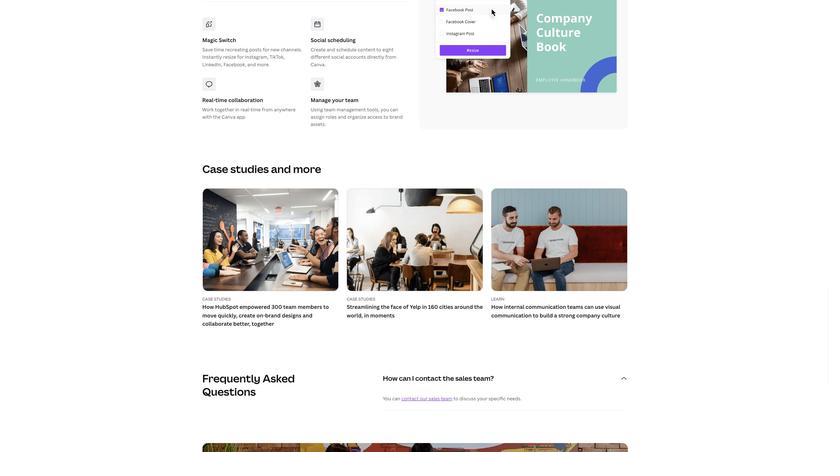 Task type: describe. For each thing, give the bounding box(es) containing it.
contact inside 'dropdown button'
[[416, 374, 442, 383]]

yelp
[[410, 304, 421, 311]]

real-
[[241, 106, 251, 113]]

resize
[[223, 54, 236, 60]]

recreating
[[225, 46, 248, 53]]

tools,
[[367, 106, 380, 113]]

members
[[298, 304, 322, 311]]

discuss
[[460, 396, 476, 402]]

facebook,
[[224, 61, 246, 68]]

content
[[358, 46, 376, 53]]

company
[[577, 312, 601, 319]]

brand inside case studies how hubspot empowered 300 team members to move quickly, create on-brand designs and collaborate better, together
[[265, 312, 281, 319]]

from inside social scheduling create and schedule content to eight different social accounts directly from canva.
[[386, 54, 397, 60]]

and inside social scheduling create and schedule content to eight different social accounts directly from canva.
[[327, 46, 335, 53]]

switch
[[219, 37, 236, 44]]

case for case studies streamlining the face of yelp in 160 cities around the world, in moments
[[347, 296, 358, 302]]

hubspot
[[215, 304, 238, 311]]

work
[[202, 106, 214, 113]]

studies
[[231, 162, 269, 176]]

learn
[[492, 296, 505, 302]]

assets.
[[311, 121, 326, 127]]

case studies how hubspot empowered 300 team members to move quickly, create on-brand designs and collaborate better, together
[[202, 296, 329, 328]]

you
[[381, 106, 389, 113]]

linkedin,
[[202, 61, 223, 68]]

and inside the "manage your team using team management tools, you can assign roles and organize access to brand assets."
[[338, 114, 347, 120]]

how inside learn how internal communication teams can use visual communication to build a strong company culture
[[492, 304, 503, 311]]

cities
[[440, 304, 454, 311]]

together inside real-time collaboration work together in real-time from anywhere with the canva app.
[[215, 106, 234, 113]]

better,
[[233, 321, 251, 328]]

can inside learn how internal communication teams can use visual communication to build a strong company culture
[[585, 304, 594, 311]]

1 vertical spatial for
[[237, 54, 244, 60]]

the right the "around"
[[475, 304, 483, 311]]

team?
[[474, 374, 494, 383]]

time inside magic switch save time recreating posts for new channels. instantly resize for instagram, tiktok, linkedin, facebook, and more.
[[214, 46, 224, 53]]

use
[[595, 304, 605, 311]]

0 vertical spatial for
[[263, 46, 270, 53]]

to left discuss
[[454, 396, 459, 402]]

build
[[540, 312, 553, 319]]

team up roles
[[324, 106, 336, 113]]

moments
[[371, 312, 395, 319]]

how can i contact the sales team?
[[383, 374, 494, 383]]

team up 'management' at the left top of page
[[346, 96, 359, 104]]

canva.
[[311, 61, 326, 68]]

eight
[[383, 46, 394, 53]]

how inside case studies how hubspot empowered 300 team members to move quickly, create on-brand designs and collaborate better, together
[[202, 304, 214, 311]]

app.
[[237, 114, 247, 120]]

save
[[202, 46, 213, 53]]

social scheduling create and schedule content to eight different social accounts directly from canva.
[[311, 37, 397, 68]]

1 vertical spatial communication
[[492, 312, 532, 319]]

culture
[[602, 312, 621, 319]]

tiktok,
[[270, 54, 285, 60]]

our
[[420, 396, 428, 402]]

social
[[332, 54, 345, 60]]

to inside learn how internal communication teams can use visual communication to build a strong company culture
[[533, 312, 539, 319]]

quickly,
[[218, 312, 238, 319]]

the inside real-time collaboration work together in real-time from anywhere with the canva app.
[[213, 114, 221, 120]]

instantly
[[202, 54, 222, 60]]

and inside case studies how hubspot empowered 300 team members to move quickly, create on-brand designs and collaborate better, together
[[303, 312, 313, 319]]

frequently asked questions
[[202, 371, 295, 399]]

questions
[[202, 385, 256, 399]]

access
[[368, 114, 383, 120]]

assign
[[311, 114, 325, 120]]

1 vertical spatial in
[[422, 304, 427, 311]]

directly
[[367, 54, 385, 60]]

schedule
[[337, 46, 357, 53]]

studies for streamlining
[[359, 296, 376, 302]]

channels.
[[281, 46, 302, 53]]

world,
[[347, 312, 363, 319]]

sales inside 'dropdown button'
[[456, 374, 472, 383]]

instagram,
[[245, 54, 269, 60]]

new
[[271, 46, 280, 53]]

collaboration
[[229, 96, 263, 104]]

case for case studies how hubspot empowered 300 team members to move quickly, create on-brand designs and collaborate better, together
[[202, 296, 213, 302]]

the inside 'dropdown button'
[[443, 374, 454, 383]]

0 horizontal spatial sales
[[429, 396, 440, 402]]

canva
[[222, 114, 236, 120]]

anywhere
[[274, 106, 296, 113]]

1 vertical spatial time
[[216, 96, 227, 104]]

2 vertical spatial in
[[365, 312, 369, 319]]

a
[[555, 312, 558, 319]]

you
[[383, 396, 391, 402]]

case for case studies and more
[[202, 162, 228, 176]]

create
[[239, 312, 255, 319]]

internal
[[505, 304, 525, 311]]

of
[[403, 304, 409, 311]]

empowered
[[240, 304, 270, 311]]

visual
[[606, 304, 621, 311]]

1 vertical spatial contact
[[402, 396, 419, 402]]

strong
[[559, 312, 576, 319]]



Task type: locate. For each thing, give the bounding box(es) containing it.
different
[[311, 54, 330, 60]]

communication down internal
[[492, 312, 532, 319]]

0 horizontal spatial in
[[235, 106, 240, 113]]

team inside case studies how hubspot empowered 300 team members to move quickly, create on-brand designs and collaborate better, together
[[283, 304, 297, 311]]

in left the 160
[[422, 304, 427, 311]]

160
[[429, 304, 438, 311]]

manage
[[311, 96, 331, 104]]

case studies streamlining the face of yelp in 160 cities around the world, in moments
[[347, 296, 483, 319]]

contact left the "our"
[[402, 396, 419, 402]]

together up canva
[[215, 106, 234, 113]]

how up move
[[202, 304, 214, 311]]

to right members
[[324, 304, 329, 311]]

0 horizontal spatial how
[[202, 304, 214, 311]]

social
[[311, 37, 327, 44]]

brand inside the "manage your team using team management tools, you can assign roles and organize access to brand assets."
[[390, 114, 403, 120]]

scheduling
[[328, 37, 356, 44]]

in down streamlining
[[365, 312, 369, 319]]

0 vertical spatial together
[[215, 106, 234, 113]]

asked
[[263, 371, 295, 386]]

1 vertical spatial together
[[252, 321, 274, 328]]

magic switch save time recreating posts for new channels. instantly resize for instagram, tiktok, linkedin, facebook, and more.
[[202, 37, 302, 68]]

time up canva
[[216, 96, 227, 104]]

1 vertical spatial brand
[[265, 312, 281, 319]]

sales
[[456, 374, 472, 383], [429, 396, 440, 402]]

0 horizontal spatial your
[[332, 96, 344, 104]]

0 vertical spatial from
[[386, 54, 397, 60]]

for
[[263, 46, 270, 53], [237, 54, 244, 60]]

on-
[[257, 312, 265, 319]]

face
[[391, 304, 402, 311]]

roles
[[326, 114, 337, 120]]

designs
[[282, 312, 302, 319]]

1 vertical spatial sales
[[429, 396, 440, 402]]

studies inside case studies streamlining the face of yelp in 160 cities around the world, in moments
[[359, 296, 376, 302]]

contact our sales team link
[[402, 396, 453, 402]]

can inside the "manage your team using team management tools, you can assign roles and organize access to brand assets."
[[390, 106, 398, 113]]

i
[[413, 374, 414, 383]]

case studies and more
[[202, 162, 321, 176]]

how inside 'dropdown button'
[[383, 374, 398, 383]]

in
[[235, 106, 240, 113], [422, 304, 427, 311], [365, 312, 369, 319]]

the right with
[[213, 114, 221, 120]]

posts
[[249, 46, 262, 53]]

how down learn
[[492, 304, 503, 311]]

the up you can contact our sales team to discuss your specific needs.
[[443, 374, 454, 383]]

1 horizontal spatial in
[[365, 312, 369, 319]]

studies up streamlining
[[359, 296, 376, 302]]

contact right i
[[416, 374, 442, 383]]

with
[[202, 114, 212, 120]]

real-time collaboration work together in real-time from anywhere with the canva app.
[[202, 96, 296, 120]]

2 horizontal spatial in
[[422, 304, 427, 311]]

sales left team?
[[456, 374, 472, 383]]

time up instantly
[[214, 46, 224, 53]]

for left the new
[[263, 46, 270, 53]]

accounts
[[346, 54, 366, 60]]

magic
[[202, 37, 218, 44]]

0 horizontal spatial brand
[[265, 312, 281, 319]]

time
[[214, 46, 224, 53], [216, 96, 227, 104], [251, 106, 261, 113]]

communication
[[526, 304, 567, 311], [492, 312, 532, 319]]

case inside case studies streamlining the face of yelp in 160 cities around the world, in moments
[[347, 296, 358, 302]]

from inside real-time collaboration work together in real-time from anywhere with the canva app.
[[262, 106, 273, 113]]

and
[[327, 46, 335, 53], [248, 61, 256, 68], [338, 114, 347, 120], [271, 162, 291, 176], [303, 312, 313, 319]]

to up the directly
[[377, 46, 382, 53]]

case inside case studies how hubspot empowered 300 team members to move quickly, create on-brand designs and collaborate better, together
[[202, 296, 213, 302]]

frequently
[[202, 371, 261, 386]]

2 horizontal spatial how
[[492, 304, 503, 311]]

can
[[390, 106, 398, 113], [585, 304, 594, 311], [399, 374, 411, 383], [393, 396, 401, 402]]

2 vertical spatial time
[[251, 106, 261, 113]]

1 horizontal spatial for
[[263, 46, 270, 53]]

and inside magic switch save time recreating posts for new channels. instantly resize for instagram, tiktok, linkedin, facebook, and more.
[[248, 61, 256, 68]]

collaborate
[[202, 321, 232, 328]]

1 horizontal spatial from
[[386, 54, 397, 60]]

contact
[[416, 374, 442, 383], [402, 396, 419, 402]]

and down members
[[303, 312, 313, 319]]

1 horizontal spatial studies
[[359, 296, 376, 302]]

2 studies from the left
[[359, 296, 376, 302]]

0 horizontal spatial together
[[215, 106, 234, 113]]

specific
[[489, 396, 506, 402]]

1 studies from the left
[[214, 296, 231, 302]]

brand down 300
[[265, 312, 281, 319]]

your up 'management' at the left top of page
[[332, 96, 344, 104]]

to inside the "manage your team using team management tools, you can assign roles and organize access to brand assets."
[[384, 114, 389, 120]]

0 horizontal spatial studies
[[214, 296, 231, 302]]

move
[[202, 312, 217, 319]]

can inside 'dropdown button'
[[399, 374, 411, 383]]

together
[[215, 106, 234, 113], [252, 321, 274, 328]]

around
[[455, 304, 473, 311]]

brand right access
[[390, 114, 403, 120]]

and left more
[[271, 162, 291, 176]]

1 horizontal spatial sales
[[456, 374, 472, 383]]

1 horizontal spatial your
[[478, 396, 488, 402]]

1 vertical spatial from
[[262, 106, 273, 113]]

learn how internal communication teams can use visual communication to build a strong company culture
[[492, 296, 621, 319]]

for down the 'recreating' at the top of page
[[237, 54, 244, 60]]

0 horizontal spatial for
[[237, 54, 244, 60]]

from
[[386, 54, 397, 60], [262, 106, 273, 113]]

0 vertical spatial communication
[[526, 304, 567, 311]]

your right discuss
[[478, 396, 488, 402]]

1 horizontal spatial brand
[[390, 114, 403, 120]]

time down collaboration
[[251, 106, 261, 113]]

1 horizontal spatial together
[[252, 321, 274, 328]]

and down instagram,
[[248, 61, 256, 68]]

more
[[293, 162, 321, 176]]

to left build
[[533, 312, 539, 319]]

to inside social scheduling create and schedule content to eight different social accounts directly from canva.
[[377, 46, 382, 53]]

and up the social
[[327, 46, 335, 53]]

sales right the "our"
[[429, 396, 440, 402]]

1 horizontal spatial how
[[383, 374, 398, 383]]

communication up build
[[526, 304, 567, 311]]

case
[[202, 162, 228, 176], [202, 296, 213, 302], [347, 296, 358, 302]]

0 vertical spatial sales
[[456, 374, 472, 383]]

needs.
[[507, 396, 522, 402]]

real-
[[202, 96, 216, 104]]

team
[[346, 96, 359, 104], [324, 106, 336, 113], [283, 304, 297, 311], [441, 396, 453, 402]]

in inside real-time collaboration work together in real-time from anywhere with the canva app.
[[235, 106, 240, 113]]

teams
[[568, 304, 584, 311]]

how can i contact the sales team? button
[[383, 367, 628, 391]]

you can contact our sales team to discuss your specific needs.
[[383, 396, 522, 402]]

0 vertical spatial your
[[332, 96, 344, 104]]

0 horizontal spatial from
[[262, 106, 273, 113]]

your inside the "manage your team using team management tools, you can assign roles and organize access to brand assets."
[[332, 96, 344, 104]]

using
[[311, 106, 323, 113]]

management
[[337, 106, 366, 113]]

to down you
[[384, 114, 389, 120]]

to inside case studies how hubspot empowered 300 team members to move quickly, create on-brand designs and collaborate better, together
[[324, 304, 329, 311]]

create
[[311, 46, 326, 53]]

studies up hubspot
[[214, 296, 231, 302]]

organize
[[348, 114, 367, 120]]

0 vertical spatial time
[[214, 46, 224, 53]]

1 vertical spatial your
[[478, 396, 488, 402]]

0 vertical spatial contact
[[416, 374, 442, 383]]

manage your team using team management tools, you can assign roles and organize access to brand assets.
[[311, 96, 403, 127]]

studies
[[214, 296, 231, 302], [359, 296, 376, 302]]

how
[[202, 304, 214, 311], [492, 304, 503, 311], [383, 374, 398, 383]]

300
[[272, 304, 282, 311]]

team up designs in the bottom left of the page
[[283, 304, 297, 311]]

team left discuss
[[441, 396, 453, 402]]

streamlining
[[347, 304, 380, 311]]

to
[[377, 46, 382, 53], [384, 114, 389, 120], [324, 304, 329, 311], [533, 312, 539, 319], [454, 396, 459, 402]]

studies for how
[[214, 296, 231, 302]]

in left real-
[[235, 106, 240, 113]]

the
[[213, 114, 221, 120], [381, 304, 390, 311], [475, 304, 483, 311], [443, 374, 454, 383]]

from left anywhere
[[262, 106, 273, 113]]

together down on-
[[252, 321, 274, 328]]

studies inside case studies how hubspot empowered 300 team members to move quickly, create on-brand designs and collaborate better, together
[[214, 296, 231, 302]]

0 vertical spatial brand
[[390, 114, 403, 120]]

the up moments
[[381, 304, 390, 311]]

together inside case studies how hubspot empowered 300 team members to move quickly, create on-brand designs and collaborate better, together
[[252, 321, 274, 328]]

0 vertical spatial in
[[235, 106, 240, 113]]

and right roles
[[338, 114, 347, 120]]

more.
[[257, 61, 270, 68]]

from down "eight"
[[386, 54, 397, 60]]

how up you
[[383, 374, 398, 383]]

brand
[[390, 114, 403, 120], [265, 312, 281, 319]]

magic switch applied to internal comms presentation in canva image
[[419, 0, 628, 130]]



Task type: vqa. For each thing, say whether or not it's contained in the screenshot.
the right s
no



